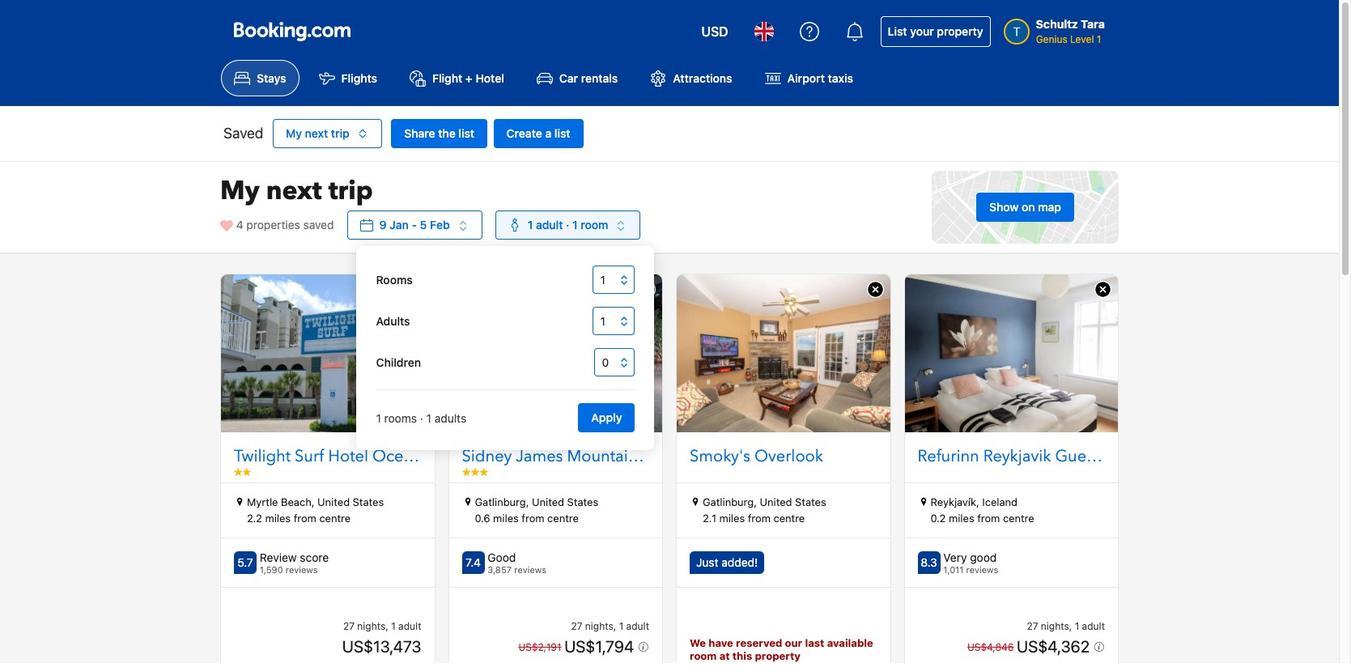 Task type: vqa. For each thing, say whether or not it's contained in the screenshot.
Twilight
yes



Task type: describe. For each thing, give the bounding box(es) containing it.
scored  5.7 element
[[234, 552, 257, 574]]

7.4
[[466, 556, 481, 569]]

from for 7.4
[[522, 512, 544, 525]]

nights, inside 27 nights, 1 adult us$13,473
[[357, 620, 388, 632]]

refurinn
[[918, 446, 979, 467]]

lodge
[[641, 446, 689, 467]]

myrtle
[[247, 496, 278, 509]]

just added!
[[696, 556, 758, 569]]

create a list
[[507, 127, 570, 140]]

1 vertical spatial trip
[[328, 173, 373, 209]]

1 united from the left
[[317, 496, 350, 509]]

review
[[260, 551, 297, 565]]

miles for 5.7
[[265, 512, 291, 525]]

centre for 5.7
[[319, 512, 351, 525]]

rated element for james
[[488, 551, 546, 565]]

share the list button
[[391, 119, 487, 148]]

3,857
[[488, 564, 512, 575]]

list your property
[[888, 24, 983, 38]]

children
[[376, 356, 421, 369]]

your
[[910, 24, 934, 38]]

good
[[970, 551, 997, 565]]

scored  8.3 element
[[918, 552, 940, 574]]

tara
[[1081, 17, 1105, 31]]

show on map
[[989, 200, 1061, 214]]

myrtle beach, united states
[[247, 496, 384, 509]]

hotel for surf
[[328, 446, 368, 467]]

share the list
[[404, 127, 474, 140]]

3 stars image
[[462, 468, 488, 476]]

show
[[989, 200, 1019, 214]]

nights, for us$4,362
[[1041, 620, 1072, 632]]

rated element for surf
[[260, 551, 329, 565]]

smoky's overlook
[[690, 446, 823, 467]]

rooms
[[376, 273, 413, 287]]

create
[[507, 127, 542, 140]]

8.3
[[921, 556, 937, 569]]

9 jan - 5 feb
[[379, 218, 450, 232]]

level
[[1070, 33, 1094, 45]]

car rentals
[[559, 71, 618, 85]]

2.2 miles from centre
[[247, 512, 351, 525]]

miles for 8.3
[[949, 512, 974, 525]]

good
[[488, 551, 516, 565]]

gatlinburg, for just added!
[[703, 496, 757, 509]]

1 vertical spatial next
[[266, 173, 322, 209]]

reykjavik
[[983, 446, 1051, 467]]

rentals
[[581, 71, 618, 85]]

saved
[[303, 218, 334, 232]]

property inside "we have reserved our last available room at this property"
[[755, 649, 801, 662]]

from for just added!
[[748, 512, 771, 525]]

1,590
[[260, 564, 283, 575]]

properties
[[246, 218, 300, 232]]

1 vertical spatial my next trip
[[220, 173, 373, 209]]

gatlinburg, for 7.4
[[475, 496, 529, 509]]

iceland
[[982, 496, 1018, 509]]

27 for us$4,362
[[1027, 620, 1038, 632]]

hotel for +
[[476, 71, 504, 85]]

apply
[[591, 411, 622, 424]]

we have reserved our last available room at this property
[[690, 637, 873, 662]]

us$1,794
[[564, 637, 638, 656]]

smoky's overlook link
[[690, 446, 877, 468]]

adult inside 27 nights, 1 adult us$13,473
[[398, 620, 421, 632]]

1 inside 'schultz tara genius level 1'
[[1097, 33, 1101, 45]]

· for rooms
[[420, 411, 423, 425]]

stays link
[[221, 60, 299, 97]]

my inside button
[[286, 127, 302, 140]]

schultz
[[1036, 17, 1078, 31]]

saved
[[223, 125, 263, 142]]

0.2
[[931, 512, 946, 525]]

2.1 miles from centre
[[703, 512, 805, 525]]

+
[[465, 71, 473, 85]]

flight + hotel
[[432, 71, 504, 85]]

0 horizontal spatial my
[[220, 173, 260, 209]]

-
[[412, 218, 417, 232]]

us$4,846
[[967, 641, 1014, 653]]

rated element containing very good
[[943, 551, 998, 565]]

very
[[943, 551, 967, 565]]

refurinn reykjavik guesthouse link
[[918, 446, 1144, 468]]

states for 7.4
[[567, 496, 598, 509]]

nights, for us$1,794
[[585, 620, 616, 632]]

5
[[420, 218, 427, 232]]

mountain
[[567, 446, 637, 467]]

sidney james mountain lodge
[[462, 446, 689, 467]]

feb
[[430, 218, 450, 232]]

ocean
[[372, 446, 421, 467]]

1,011
[[943, 564, 964, 575]]

front
[[425, 446, 464, 467]]

2.1
[[703, 512, 716, 525]]

on
[[1022, 200, 1035, 214]]

usd
[[701, 24, 728, 39]]

we
[[690, 637, 706, 650]]

booking.com online hotel reservations image
[[234, 22, 351, 41]]

27 nights, 1 adult for us$1,794
[[571, 620, 649, 632]]

last
[[805, 637, 824, 650]]

reykjavík,
[[931, 496, 979, 509]]



Task type: locate. For each thing, give the bounding box(es) containing it.
1 vertical spatial hotel
[[328, 446, 368, 467]]

1 nights, from the left
[[357, 620, 388, 632]]

attractions
[[673, 71, 732, 85]]

3 states from the left
[[795, 496, 826, 509]]

0 horizontal spatial gatlinburg, united states
[[475, 496, 598, 509]]

1 vertical spatial ·
[[420, 411, 423, 425]]

2 stars image
[[234, 468, 251, 476]]

from for 8.3
[[977, 512, 1000, 525]]

2 horizontal spatial reviews
[[966, 564, 998, 575]]

apply button
[[578, 403, 635, 433]]

from  1,590 reviews element
[[260, 564, 329, 575]]

from
[[294, 512, 316, 525], [522, 512, 544, 525], [748, 512, 771, 525], [977, 512, 1000, 525]]

27 up us$13,473
[[343, 620, 355, 632]]

us$4,362
[[1017, 637, 1094, 656]]

hotel right + at the left top of the page
[[476, 71, 504, 85]]

1 gatlinburg, from the left
[[475, 496, 529, 509]]

nights, up us$13,473
[[357, 620, 388, 632]]

27
[[343, 620, 355, 632], [571, 620, 582, 632], [1027, 620, 1038, 632]]

9
[[379, 218, 387, 232]]

states down twilight surf hotel ocean front link
[[353, 496, 384, 509]]

1 horizontal spatial my
[[286, 127, 302, 140]]

united
[[317, 496, 350, 509], [532, 496, 564, 509], [760, 496, 792, 509]]

8.3 very good 1,011 reviews
[[921, 551, 998, 575]]

2 gatlinburg, from the left
[[703, 496, 757, 509]]

centre for 8.3
[[1003, 512, 1034, 525]]

guesthouse
[[1055, 446, 1144, 467]]

united up 2.1 miles from centre
[[760, 496, 792, 509]]

taxis
[[828, 71, 853, 85]]

list right a
[[554, 127, 570, 140]]

27 nights, 1 adult for us$4,362
[[1027, 620, 1105, 632]]

smoky's
[[690, 446, 750, 467]]

next up 4 properties saved at left
[[266, 173, 322, 209]]

nights, up us$1,794
[[585, 620, 616, 632]]

3 miles from the left
[[719, 512, 745, 525]]

1 list from the left
[[459, 127, 474, 140]]

1 horizontal spatial gatlinburg,
[[703, 496, 757, 509]]

2 horizontal spatial states
[[795, 496, 826, 509]]

miles
[[265, 512, 291, 525], [493, 512, 519, 525], [719, 512, 745, 525], [949, 512, 974, 525]]

property right this
[[755, 649, 801, 662]]

hotel right surf
[[328, 446, 368, 467]]

airport taxis link
[[752, 60, 866, 97]]

list inside button
[[554, 127, 570, 140]]

27 nights, 1 adult
[[571, 620, 649, 632], [1027, 620, 1105, 632]]

room inside "we have reserved our last available room at this property"
[[690, 649, 717, 662]]

0 horizontal spatial united
[[317, 496, 350, 509]]

just
[[696, 556, 718, 569]]

2 states from the left
[[567, 496, 598, 509]]

27 for us$1,794
[[571, 620, 582, 632]]

2 horizontal spatial 27
[[1027, 620, 1038, 632]]

rooms
[[384, 411, 417, 425]]

my next trip inside button
[[286, 127, 349, 140]]

3 nights, from the left
[[1041, 620, 1072, 632]]

2 centre from the left
[[547, 512, 579, 525]]

states for just added!
[[795, 496, 826, 509]]

0 vertical spatial ·
[[566, 218, 569, 232]]

2 gatlinburg, united states from the left
[[703, 496, 826, 509]]

1
[[1097, 33, 1101, 45], [528, 218, 533, 232], [572, 218, 578, 232], [376, 411, 381, 425], [426, 411, 431, 425], [391, 620, 396, 632], [619, 620, 624, 632], [1075, 620, 1079, 632]]

3 reviews from the left
[[966, 564, 998, 575]]

0 vertical spatial property
[[937, 24, 983, 38]]

trip inside button
[[331, 127, 349, 140]]

0 horizontal spatial states
[[353, 496, 384, 509]]

gatlinburg, united states for 7.4
[[475, 496, 598, 509]]

1 adult                                           · 1 room
[[528, 218, 608, 232]]

1 horizontal spatial property
[[937, 24, 983, 38]]

1 horizontal spatial hotel
[[476, 71, 504, 85]]

miles right "2.1" at the right of the page
[[719, 512, 745, 525]]

beach,
[[281, 496, 315, 509]]

centre for just added!
[[774, 512, 805, 525]]

2.2
[[247, 512, 262, 525]]

share
[[404, 127, 435, 140]]

list inside button
[[459, 127, 474, 140]]

sidney
[[462, 446, 512, 467]]

reviews right 1,590 at the left bottom of page
[[286, 564, 318, 575]]

nights, up us$4,362
[[1041, 620, 1072, 632]]

room
[[581, 218, 608, 232], [690, 649, 717, 662]]

2 rated element from the left
[[488, 551, 546, 565]]

0 horizontal spatial hotel
[[328, 446, 368, 467]]

reviews inside the 5.7 review score 1,590 reviews
[[286, 564, 318, 575]]

flights link
[[306, 60, 390, 97]]

twilight surf hotel ocean front
[[234, 446, 464, 467]]

1 rated element from the left
[[260, 551, 329, 565]]

1 inside 27 nights, 1 adult us$13,473
[[391, 620, 396, 632]]

2 united from the left
[[532, 496, 564, 509]]

0 vertical spatial room
[[581, 218, 608, 232]]

2 27 from the left
[[571, 620, 582, 632]]

from for 5.7
[[294, 512, 316, 525]]

sidney james mountain lodge link
[[462, 446, 689, 468]]

list for create a list
[[554, 127, 570, 140]]

list
[[459, 127, 474, 140], [554, 127, 570, 140]]

3 centre from the left
[[774, 512, 805, 525]]

1 rooms ·  1 adults
[[376, 411, 466, 425]]

map
[[1038, 200, 1061, 214]]

twilight
[[234, 446, 291, 467]]

2 miles from the left
[[493, 512, 519, 525]]

4
[[236, 218, 243, 232]]

1 horizontal spatial states
[[567, 496, 598, 509]]

available
[[827, 637, 873, 650]]

3 rated element from the left
[[943, 551, 998, 565]]

0 horizontal spatial 27
[[343, 620, 355, 632]]

5.7 review score 1,590 reviews
[[237, 551, 329, 575]]

1 vertical spatial property
[[755, 649, 801, 662]]

list for share the list
[[459, 127, 474, 140]]

from up added!
[[748, 512, 771, 525]]

1 horizontal spatial ·
[[566, 218, 569, 232]]

next inside button
[[305, 127, 328, 140]]

adult
[[536, 218, 563, 232], [398, 620, 421, 632], [626, 620, 649, 632], [1082, 620, 1105, 632]]

us$13,473
[[342, 637, 421, 656]]

1 miles from the left
[[265, 512, 291, 525]]

at
[[719, 649, 730, 662]]

from down the beach,
[[294, 512, 316, 525]]

reserved
[[736, 637, 782, 650]]

· for adult
[[566, 218, 569, 232]]

2 27 nights, 1 adult from the left
[[1027, 620, 1105, 632]]

4 centre from the left
[[1003, 512, 1034, 525]]

1 reviews from the left
[[286, 564, 318, 575]]

0 vertical spatial hotel
[[476, 71, 504, 85]]

reviews right 3,857
[[514, 564, 546, 575]]

scored  7.4 element
[[462, 552, 485, 574]]

adults
[[376, 314, 410, 328]]

reviews for 8.3
[[966, 564, 998, 575]]

miles down "reykjavík,"
[[949, 512, 974, 525]]

27 nights, 1 adult up us$1,794
[[571, 620, 649, 632]]

2 horizontal spatial nights,
[[1041, 620, 1072, 632]]

2 nights, from the left
[[585, 620, 616, 632]]

list right the
[[459, 127, 474, 140]]

jan
[[390, 218, 409, 232]]

my right saved
[[286, 127, 302, 140]]

united right the beach,
[[317, 496, 350, 509]]

3 from from the left
[[748, 512, 771, 525]]

list
[[888, 24, 907, 38]]

1 27 from the left
[[343, 620, 355, 632]]

2 list from the left
[[554, 127, 570, 140]]

genius
[[1036, 33, 1068, 45]]

0 horizontal spatial property
[[755, 649, 801, 662]]

2 horizontal spatial united
[[760, 496, 792, 509]]

rated element containing review score
[[260, 551, 329, 565]]

miles for 7.4
[[493, 512, 519, 525]]

centre down iceland
[[1003, 512, 1034, 525]]

1 27 nights, 1 adult from the left
[[571, 620, 649, 632]]

1 from from the left
[[294, 512, 316, 525]]

reviews inside 7.4 good 3,857 reviews
[[514, 564, 546, 575]]

reviews inside 8.3 very good 1,011 reviews
[[966, 564, 998, 575]]

attractions link
[[637, 60, 745, 97]]

our
[[785, 637, 802, 650]]

trip down the flights link
[[331, 127, 349, 140]]

twilight surf hotel ocean front link
[[234, 446, 464, 468]]

rated element containing good
[[488, 551, 546, 565]]

4 from from the left
[[977, 512, 1000, 525]]

0 vertical spatial my next trip
[[286, 127, 349, 140]]

gatlinburg,
[[475, 496, 529, 509], [703, 496, 757, 509]]

miles for just added!
[[719, 512, 745, 525]]

overlook
[[754, 446, 823, 467]]

centre down sidney james mountain lodge link on the bottom of the page
[[547, 512, 579, 525]]

next down the flights link
[[305, 127, 328, 140]]

gatlinburg, united states up 2.1 miles from centre
[[703, 496, 826, 509]]

0.6
[[475, 512, 490, 525]]

1 horizontal spatial rated element
[[488, 551, 546, 565]]

next
[[305, 127, 328, 140], [266, 173, 322, 209]]

2 horizontal spatial rated element
[[943, 551, 998, 565]]

0 horizontal spatial nights,
[[357, 620, 388, 632]]

1 horizontal spatial 27
[[571, 620, 582, 632]]

0 horizontal spatial reviews
[[286, 564, 318, 575]]

1 centre from the left
[[319, 512, 351, 525]]

rated element
[[260, 551, 329, 565], [488, 551, 546, 565], [943, 551, 998, 565]]

property right the your
[[937, 24, 983, 38]]

3 27 from the left
[[1027, 620, 1038, 632]]

0.6 miles from centre
[[475, 512, 579, 525]]

0 vertical spatial my
[[286, 127, 302, 140]]

my up 4
[[220, 173, 260, 209]]

4 miles from the left
[[949, 512, 974, 525]]

refurinn reykjavik guesthouse
[[918, 446, 1144, 467]]

airport
[[787, 71, 825, 85]]

1 horizontal spatial list
[[554, 127, 570, 140]]

centre
[[319, 512, 351, 525], [547, 512, 579, 525], [774, 512, 805, 525], [1003, 512, 1034, 525]]

gatlinburg, united states for just added!
[[703, 496, 826, 509]]

0.2 miles from centre
[[931, 512, 1034, 525]]

gatlinburg, up "2.1" at the right of the page
[[703, 496, 757, 509]]

james
[[516, 446, 563, 467]]

1 horizontal spatial gatlinburg, united states
[[703, 496, 826, 509]]

flight
[[432, 71, 462, 85]]

centre for 7.4
[[547, 512, 579, 525]]

gatlinburg, united states
[[475, 496, 598, 509], [703, 496, 826, 509]]

centre down smoky's overlook 'link'
[[774, 512, 805, 525]]

united up 0.6 miles from centre
[[532, 496, 564, 509]]

1 horizontal spatial room
[[690, 649, 717, 662]]

property inside the list your property 'link'
[[937, 24, 983, 38]]

airport taxis
[[787, 71, 853, 85]]

my next trip down the flights link
[[286, 127, 349, 140]]

this
[[733, 649, 752, 662]]

0 horizontal spatial room
[[581, 218, 608, 232]]

gatlinburg, up 0.6
[[475, 496, 529, 509]]

1 gatlinburg, united states from the left
[[475, 496, 598, 509]]

my next trip up 4 properties saved at left
[[220, 173, 373, 209]]

united for just added!
[[760, 496, 792, 509]]

reviews for 5.7
[[286, 564, 318, 575]]

1 vertical spatial room
[[690, 649, 717, 662]]

score
[[300, 551, 329, 565]]

0 horizontal spatial ·
[[420, 411, 423, 425]]

states
[[353, 496, 384, 509], [567, 496, 598, 509], [795, 496, 826, 509]]

1 vertical spatial my
[[220, 173, 260, 209]]

my next trip button
[[273, 119, 382, 148]]

0 horizontal spatial list
[[459, 127, 474, 140]]

1 horizontal spatial united
[[532, 496, 564, 509]]

3 united from the left
[[760, 496, 792, 509]]

0 vertical spatial next
[[305, 127, 328, 140]]

27 up us$1,794
[[571, 620, 582, 632]]

us$2,191
[[518, 641, 561, 653]]

states down the overlook on the right of page
[[795, 496, 826, 509]]

reviews right 1,011
[[966, 564, 998, 575]]

27 inside 27 nights, 1 adult us$13,473
[[343, 620, 355, 632]]

list your property link
[[881, 16, 991, 47]]

states down sidney james mountain lodge link on the bottom of the page
[[567, 496, 598, 509]]

27 nights, 1 adult us$13,473
[[342, 620, 421, 656]]

0 horizontal spatial 27 nights, 1 adult
[[571, 620, 649, 632]]

2 reviews from the left
[[514, 564, 546, 575]]

4 properties saved
[[236, 218, 334, 232]]

1 horizontal spatial reviews
[[514, 564, 546, 575]]

adults
[[435, 411, 466, 425]]

0 horizontal spatial rated element
[[260, 551, 329, 565]]

from down iceland
[[977, 512, 1000, 525]]

from right 0.6
[[522, 512, 544, 525]]

miles down myrtle
[[265, 512, 291, 525]]

trip up saved
[[328, 173, 373, 209]]

0 vertical spatial trip
[[331, 127, 349, 140]]

from  1,011 reviews element
[[943, 564, 998, 575]]

added!
[[721, 556, 758, 569]]

have
[[709, 637, 733, 650]]

reviews
[[286, 564, 318, 575], [514, 564, 546, 575], [966, 564, 998, 575]]

from  3,857 reviews element
[[488, 564, 546, 575]]

0 horizontal spatial gatlinburg,
[[475, 496, 529, 509]]

centre down the myrtle beach, united states
[[319, 512, 351, 525]]

1 states from the left
[[353, 496, 384, 509]]

1 horizontal spatial 27 nights, 1 adult
[[1027, 620, 1105, 632]]

gatlinburg, united states up 0.6 miles from centre
[[475, 496, 598, 509]]

1 horizontal spatial nights,
[[585, 620, 616, 632]]

27 up us$4,362
[[1027, 620, 1038, 632]]

united for 7.4
[[532, 496, 564, 509]]

miles right 0.6
[[493, 512, 519, 525]]

car
[[559, 71, 578, 85]]

27 nights, 1 adult up us$4,362
[[1027, 620, 1105, 632]]

stays
[[257, 71, 286, 85]]

create a list button
[[494, 119, 583, 148]]

2 from from the left
[[522, 512, 544, 525]]



